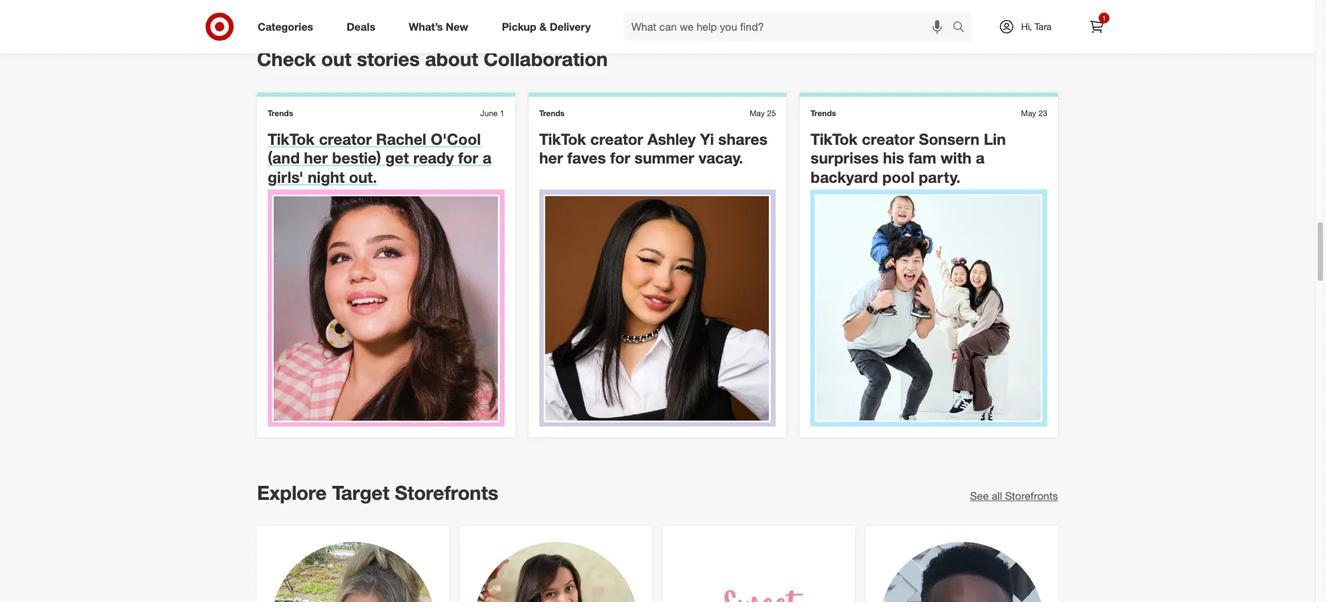 Task type: vqa. For each thing, say whether or not it's contained in the screenshot.
June 1
yes



Task type: describe. For each thing, give the bounding box(es) containing it.
creator for faves
[[590, 129, 643, 148]]

1 vertical spatial 1
[[500, 108, 504, 118]]

1 link
[[1082, 12, 1112, 41]]

categories
[[258, 20, 313, 33]]

stories
[[357, 47, 420, 71]]

deals link
[[335, 12, 392, 41]]

pool
[[882, 168, 915, 186]]

with
[[941, 149, 972, 167]]

a inside tiktok creator sonsern lin surprises his fam with a backyard pool party.
[[976, 149, 985, 167]]

explore
[[257, 480, 327, 504]]

collaboration
[[484, 47, 608, 71]]

check out stories about collaboration
[[257, 47, 608, 71]]

may for tiktok creator sonsern lin surprises his fam with a backyard pool party.
[[1021, 108, 1036, 118]]

tiktok for tiktok creator rachel o'cool (and her bestie) get ready for a girls' night out.
[[268, 129, 315, 148]]

rachel
[[376, 129, 426, 148]]

tiktok creator sonsern lin surprises his fam with a backyard pool party.
[[811, 129, 1006, 186]]

trends for tiktok creator ashley yi shares her faves for summer vacay.
[[539, 108, 565, 118]]

out.
[[349, 168, 377, 186]]

get
[[385, 149, 409, 167]]

ready
[[413, 149, 454, 167]]

her for faves
[[539, 149, 563, 167]]

see
[[970, 489, 989, 502]]

creator for fam
[[862, 129, 915, 148]]

yi
[[700, 129, 714, 148]]

what's
[[409, 20, 443, 33]]

her for bestie)
[[304, 149, 328, 167]]

night
[[308, 168, 345, 186]]

categories link
[[246, 12, 330, 41]]

tiktok creator rachel o'cool (and her bestie) get ready for a girls' night out.
[[268, 129, 491, 186]]

a inside tiktok creator rachel o'cool (and her bestie) get ready for a girls' night out.
[[483, 149, 491, 167]]

hi,
[[1021, 21, 1032, 32]]

tiktok creator sonsern lin surprises his fam with a backyard pool party. image
[[811, 190, 1047, 426]]

girls'
[[268, 168, 303, 186]]

vacay.
[[699, 149, 743, 167]]

for inside the tiktok creator ashley yi shares her faves for summer vacay.
[[610, 149, 630, 167]]

23
[[1039, 108, 1047, 118]]

party.
[[919, 168, 961, 186]]

tiktok creator rachel o'cool (and her bestie) get ready for a girls' night out. image
[[268, 190, 504, 426]]

may 23
[[1021, 108, 1047, 118]]

summer
[[635, 149, 694, 167]]

june 1
[[480, 108, 504, 118]]

all
[[992, 489, 1002, 502]]



Task type: locate. For each thing, give the bounding box(es) containing it.
0 horizontal spatial for
[[458, 149, 478, 167]]

lin
[[984, 129, 1006, 148]]

sonsern
[[919, 129, 980, 148]]

2 horizontal spatial trends
[[811, 108, 836, 118]]

(and
[[268, 149, 300, 167]]

may
[[750, 108, 765, 118], [1021, 108, 1036, 118]]

trends for tiktok creator sonsern lin surprises his fam with a backyard pool party.
[[811, 108, 836, 118]]

3 creator from the left
[[862, 129, 915, 148]]

may left 23
[[1021, 108, 1036, 118]]

3 trends from the left
[[811, 108, 836, 118]]

her up night
[[304, 149, 328, 167]]

creator up his
[[862, 129, 915, 148]]

1 tiktok from the left
[[268, 129, 315, 148]]

about
[[425, 47, 478, 71]]

fam
[[909, 149, 936, 167]]

2 horizontal spatial tiktok
[[811, 129, 858, 148]]

may for tiktok creator ashley yi shares her faves for summer vacay.
[[750, 108, 765, 118]]

delivery
[[550, 20, 591, 33]]

0 horizontal spatial a
[[483, 149, 491, 167]]

2 horizontal spatial creator
[[862, 129, 915, 148]]

deals
[[347, 20, 375, 33]]

backyard
[[811, 168, 878, 186]]

creator
[[319, 129, 372, 148], [590, 129, 643, 148], [862, 129, 915, 148]]

surprises
[[811, 149, 879, 167]]

0 vertical spatial 1
[[1102, 14, 1106, 22]]

pickup & delivery
[[502, 20, 591, 33]]

trends for tiktok creator rachel o'cool (and her bestie) get ready for a girls' night out.
[[268, 108, 293, 118]]

0 horizontal spatial storefronts
[[395, 480, 498, 504]]

1 horizontal spatial creator
[[590, 129, 643, 148]]

tiktok creator ashley yi shares her faves for summer vacay.
[[539, 129, 768, 167]]

1 horizontal spatial her
[[539, 149, 563, 167]]

tiktok up 'surprises'
[[811, 129, 858, 148]]

storefronts inside see all storefronts link
[[1005, 489, 1058, 502]]

&
[[539, 20, 547, 33]]

see all storefronts
[[970, 489, 1058, 502]]

tiktok inside tiktok creator rachel o'cool (and her bestie) get ready for a girls' night out.
[[268, 129, 315, 148]]

1 horizontal spatial tiktok
[[539, 129, 586, 148]]

trends down collaboration
[[539, 108, 565, 118]]

0 horizontal spatial creator
[[319, 129, 372, 148]]

her
[[304, 149, 328, 167], [539, 149, 563, 167]]

creator up bestie)
[[319, 129, 372, 148]]

2 trends from the left
[[539, 108, 565, 118]]

tiktok for tiktok creator sonsern lin surprises his fam with a backyard pool party.
[[811, 129, 858, 148]]

tiktok up (and
[[268, 129, 315, 148]]

her left faves
[[539, 149, 563, 167]]

1 a from the left
[[483, 149, 491, 167]]

1 horizontal spatial for
[[610, 149, 630, 167]]

0 horizontal spatial 1
[[500, 108, 504, 118]]

trends up (and
[[268, 108, 293, 118]]

o'cool
[[431, 129, 481, 148]]

0 horizontal spatial trends
[[268, 108, 293, 118]]

creator inside tiktok creator sonsern lin surprises his fam with a backyard pool party.
[[862, 129, 915, 148]]

1 her from the left
[[304, 149, 328, 167]]

his
[[883, 149, 904, 167]]

2 her from the left
[[539, 149, 563, 167]]

a
[[483, 149, 491, 167], [976, 149, 985, 167]]

creator up faves
[[590, 129, 643, 148]]

1 creator from the left
[[319, 129, 372, 148]]

storefronts for explore target storefronts
[[395, 480, 498, 504]]

hi, tara
[[1021, 21, 1052, 32]]

june
[[480, 108, 498, 118]]

faves
[[567, 149, 606, 167]]

1 for from the left
[[458, 149, 478, 167]]

may left the 25 on the top of page
[[750, 108, 765, 118]]

1 trends from the left
[[268, 108, 293, 118]]

1 horizontal spatial 1
[[1102, 14, 1106, 22]]

may 25
[[750, 108, 776, 118]]

creator for bestie)
[[319, 129, 372, 148]]

what's new
[[409, 20, 468, 33]]

search button
[[947, 12, 979, 44]]

tiktok inside tiktok creator sonsern lin surprises his fam with a backyard pool party.
[[811, 129, 858, 148]]

What can we help you find? suggestions appear below search field
[[624, 12, 956, 41]]

for down o'cool
[[458, 149, 478, 167]]

1 right tara
[[1102, 14, 1106, 22]]

2 creator from the left
[[590, 129, 643, 148]]

pickup
[[502, 20, 536, 33]]

tara
[[1035, 21, 1052, 32]]

storefronts
[[395, 480, 498, 504], [1005, 489, 1058, 502]]

for
[[458, 149, 478, 167], [610, 149, 630, 167]]

a down june
[[483, 149, 491, 167]]

out
[[321, 47, 351, 71]]

tiktok up faves
[[539, 129, 586, 148]]

1 horizontal spatial may
[[1021, 108, 1036, 118]]

3 tiktok from the left
[[811, 129, 858, 148]]

1 right june
[[500, 108, 504, 118]]

creator inside the tiktok creator ashley yi shares her faves for summer vacay.
[[590, 129, 643, 148]]

bestie)
[[332, 149, 381, 167]]

check
[[257, 47, 316, 71]]

2 a from the left
[[976, 149, 985, 167]]

explore target storefronts
[[257, 480, 498, 504]]

what's new link
[[397, 12, 485, 41]]

trends
[[268, 108, 293, 118], [539, 108, 565, 118], [811, 108, 836, 118]]

1 horizontal spatial trends
[[539, 108, 565, 118]]

creator inside tiktok creator rachel o'cool (and her bestie) get ready for a girls' night out.
[[319, 129, 372, 148]]

for right faves
[[610, 149, 630, 167]]

see all storefronts link
[[970, 488, 1058, 504]]

1 horizontal spatial a
[[976, 149, 985, 167]]

pickup & delivery link
[[490, 12, 608, 41]]

target
[[332, 480, 389, 504]]

trends up 'surprises'
[[811, 108, 836, 118]]

new
[[446, 20, 468, 33]]

25
[[767, 108, 776, 118]]

0 horizontal spatial her
[[304, 149, 328, 167]]

1
[[1102, 14, 1106, 22], [500, 108, 504, 118]]

tiktok inside the tiktok creator ashley yi shares her faves for summer vacay.
[[539, 129, 586, 148]]

tiktok
[[268, 129, 315, 148], [539, 129, 586, 148], [811, 129, 858, 148]]

a down the 'lin'
[[976, 149, 985, 167]]

for inside tiktok creator rachel o'cool (and her bestie) get ready for a girls' night out.
[[458, 149, 478, 167]]

her inside tiktok creator rachel o'cool (and her bestie) get ready for a girls' night out.
[[304, 149, 328, 167]]

0 horizontal spatial may
[[750, 108, 765, 118]]

ashley
[[648, 129, 696, 148]]

1 may from the left
[[750, 108, 765, 118]]

2 tiktok from the left
[[539, 129, 586, 148]]

0 horizontal spatial tiktok
[[268, 129, 315, 148]]

search
[[947, 21, 979, 34]]

her inside the tiktok creator ashley yi shares her faves for summer vacay.
[[539, 149, 563, 167]]

1 horizontal spatial storefronts
[[1005, 489, 1058, 502]]

storefronts for see all storefronts
[[1005, 489, 1058, 502]]

tiktok for tiktok creator ashley yi shares her faves for summer vacay.
[[539, 129, 586, 148]]

2 may from the left
[[1021, 108, 1036, 118]]

shares
[[718, 129, 768, 148]]

2 for from the left
[[610, 149, 630, 167]]

tiktok creator ashley yi shares her faves for summer vacay. image
[[539, 190, 776, 426]]



